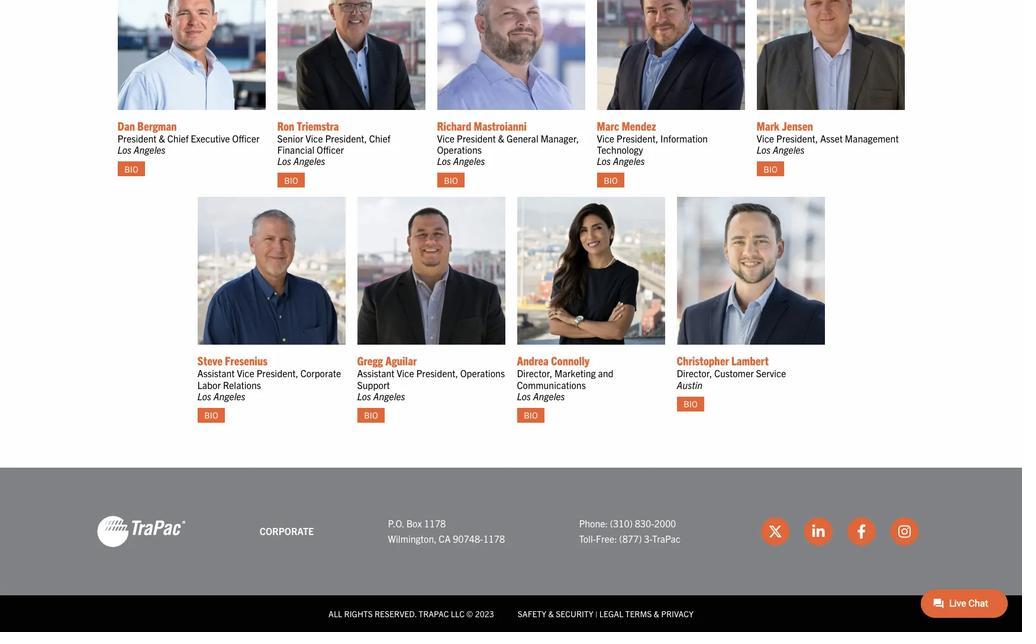 Task type: locate. For each thing, give the bounding box(es) containing it.
director, left marketing
[[517, 368, 553, 380]]

manager,
[[541, 133, 579, 144]]

0 horizontal spatial president
[[118, 133, 157, 144]]

gregg
[[357, 354, 383, 369]]

angeles inside ron triemstra senior vice president, chief financial officer los angeles
[[294, 155, 325, 167]]

director, for christopher
[[677, 368, 712, 380]]

los down steve
[[197, 391, 211, 403]]

vice right senior
[[306, 133, 323, 144]]

vice right support
[[397, 368, 414, 380]]

0 horizontal spatial officer
[[232, 133, 260, 144]]

bio for steve
[[204, 411, 218, 421]]

chief
[[167, 133, 189, 144], [369, 133, 391, 144]]

andrea
[[517, 354, 549, 369]]

(310)
[[610, 518, 633, 530]]

0 horizontal spatial 1178
[[424, 518, 446, 530]]

andrea connolly director, marketing and communications los angeles
[[517, 354, 614, 403]]

information
[[661, 133, 708, 144]]

ca
[[439, 534, 451, 545]]

aguilar
[[386, 354, 417, 369]]

steve fresenius assistant vice president, corporate labor relations los angeles
[[197, 354, 341, 403]]

angeles down marketing
[[533, 391, 565, 403]]

angeles inside gregg aguilar assistant vice president, operations support los angeles
[[374, 391, 405, 403]]

ron triemstra senior vice president, chief financial officer los angeles
[[277, 118, 391, 167]]

angeles down richard
[[453, 155, 485, 167]]

los inside 'marc mendez vice president, information technology los angeles'
[[597, 155, 611, 167]]

1 president from the left
[[118, 133, 157, 144]]

jensen
[[782, 118, 813, 133]]

bio link for dan
[[118, 162, 145, 177]]

president, inside steve fresenius assistant vice president, corporate labor relations los angeles
[[257, 368, 298, 380]]

labor
[[197, 379, 221, 391]]

officer down triemstra
[[317, 144, 344, 156]]

bio for richard
[[444, 175, 458, 186]]

los down dan
[[118, 144, 132, 156]]

& right dan
[[159, 133, 165, 144]]

bio down mark
[[764, 164, 778, 174]]

los down senior
[[277, 155, 291, 167]]

bio for mark
[[764, 164, 778, 174]]

1178
[[424, 518, 446, 530], [483, 534, 505, 545]]

1 chief from the left
[[167, 133, 189, 144]]

|
[[596, 609, 598, 620]]

& inside richard mastroianni vice president & general manager, operations los angeles
[[498, 133, 505, 144]]

los down gregg
[[357, 391, 371, 403]]

1 horizontal spatial officer
[[317, 144, 344, 156]]

bio down dan
[[125, 164, 138, 174]]

bio link down richard
[[437, 173, 465, 188]]

bio for christopher
[[684, 399, 698, 410]]

bio link down mark
[[757, 162, 785, 177]]

footer
[[0, 468, 1023, 633]]

(877)
[[620, 534, 642, 545]]

president, inside ron triemstra senior vice president, chief financial officer los angeles
[[325, 133, 367, 144]]

2 assistant from the left
[[357, 368, 395, 380]]

1 director, from the left
[[517, 368, 553, 380]]

angeles inside 'marc mendez vice president, information technology los angeles'
[[613, 155, 645, 167]]

bio link
[[118, 162, 145, 177], [757, 162, 785, 177], [277, 173, 305, 188], [437, 173, 465, 188], [597, 173, 625, 188], [677, 397, 705, 412], [197, 409, 225, 423], [357, 409, 385, 423], [517, 409, 545, 423]]

safety & security link
[[518, 609, 594, 620]]

los down marc
[[597, 155, 611, 167]]

0 vertical spatial operations
[[437, 144, 482, 156]]

0 vertical spatial corporate
[[301, 368, 341, 380]]

director,
[[517, 368, 553, 380], [677, 368, 712, 380]]

0 horizontal spatial chief
[[167, 133, 189, 144]]

los down richard
[[437, 155, 451, 167]]

president, inside gregg aguilar assistant vice president, operations support los angeles
[[417, 368, 458, 380]]

toll-
[[579, 534, 596, 545]]

angeles
[[134, 144, 166, 156], [773, 144, 805, 156], [294, 155, 325, 167], [453, 155, 485, 167], [613, 155, 645, 167], [214, 391, 246, 403], [374, 391, 405, 403], [533, 391, 565, 403]]

assistant for gregg
[[357, 368, 395, 380]]

rights
[[344, 609, 373, 620]]

2 president from the left
[[457, 133, 496, 144]]

1 horizontal spatial 1178
[[483, 534, 505, 545]]

customer
[[715, 368, 754, 380]]

and
[[598, 368, 614, 380]]

bio
[[125, 164, 138, 174], [764, 164, 778, 174], [284, 175, 298, 186], [444, 175, 458, 186], [604, 175, 618, 186], [684, 399, 698, 410], [204, 411, 218, 421], [364, 411, 378, 421], [524, 411, 538, 421]]

p.o.
[[388, 518, 404, 530]]

vice left mendez
[[597, 133, 615, 144]]

los inside dan bergman president & chief executive officer los angeles
[[118, 144, 132, 156]]

corporate image
[[97, 516, 186, 549]]

bio for marc
[[604, 175, 618, 186]]

1 horizontal spatial director,
[[677, 368, 712, 380]]

&
[[159, 133, 165, 144], [498, 133, 505, 144], [549, 609, 554, 620], [654, 609, 660, 620]]

90748-
[[453, 534, 483, 545]]

2 chief from the left
[[369, 133, 391, 144]]

los inside gregg aguilar assistant vice president, operations support los angeles
[[357, 391, 371, 403]]

vice inside gregg aguilar assistant vice president, operations support los angeles
[[397, 368, 414, 380]]

support
[[357, 379, 390, 391]]

bio link down dan
[[118, 162, 145, 177]]

2023
[[475, 609, 494, 620]]

director, inside christopher lambert director, customer service austin
[[677, 368, 712, 380]]

0 horizontal spatial director,
[[517, 368, 553, 380]]

vice left the jensen
[[757, 133, 775, 144]]

president
[[118, 133, 157, 144], [457, 133, 496, 144]]

richard mastroianni vice president & general manager, operations los angeles
[[437, 118, 579, 167]]

1178 right ca
[[483, 534, 505, 545]]

1 horizontal spatial chief
[[369, 133, 391, 144]]

bio down richard
[[444, 175, 458, 186]]

president, for steve fresenius
[[257, 368, 298, 380]]

bio down labor
[[204, 411, 218, 421]]

general
[[507, 133, 539, 144]]

bio down technology
[[604, 175, 618, 186]]

bergman
[[137, 118, 177, 133]]

director, inside andrea connolly director, marketing and communications los angeles
[[517, 368, 553, 380]]

wilmington,
[[388, 534, 437, 545]]

communications
[[517, 379, 586, 391]]

los
[[118, 144, 132, 156], [757, 144, 771, 156], [277, 155, 291, 167], [437, 155, 451, 167], [597, 155, 611, 167], [197, 391, 211, 403], [357, 391, 371, 403], [517, 391, 531, 403]]

bio down financial
[[284, 175, 298, 186]]

steve
[[197, 354, 223, 369]]

vice right steve
[[237, 368, 254, 380]]

830-
[[635, 518, 655, 530]]

angeles down mendez
[[613, 155, 645, 167]]

president,
[[325, 133, 367, 144], [617, 133, 659, 144], [777, 133, 818, 144], [257, 368, 298, 380], [417, 368, 458, 380]]

austin
[[677, 379, 703, 391]]

mark
[[757, 118, 780, 133]]

1 vertical spatial operations
[[460, 368, 505, 380]]

phone: (310) 830-2000 toll-free: (877) 3-trapac
[[579, 518, 681, 545]]

1178 up ca
[[424, 518, 446, 530]]

0 horizontal spatial assistant
[[197, 368, 235, 380]]

2 director, from the left
[[677, 368, 712, 380]]

1 horizontal spatial assistant
[[357, 368, 395, 380]]

1 vertical spatial corporate
[[260, 526, 314, 538]]

1 assistant from the left
[[197, 368, 235, 380]]

bio link down austin
[[677, 397, 705, 412]]

angeles down the aguilar
[[374, 391, 405, 403]]

bio down support
[[364, 411, 378, 421]]

1 horizontal spatial president
[[457, 133, 496, 144]]

privacy
[[662, 609, 694, 620]]

terms
[[626, 609, 652, 620]]

bio link down communications
[[517, 409, 545, 423]]

assistant for steve
[[197, 368, 235, 380]]

marc mendez vice president, information technology los angeles
[[597, 118, 708, 167]]

bio link down technology
[[597, 173, 625, 188]]

marketing
[[555, 368, 596, 380]]

& right safety
[[549, 609, 554, 620]]

bio link down labor
[[197, 409, 225, 423]]

vice
[[306, 133, 323, 144], [437, 133, 455, 144], [597, 133, 615, 144], [757, 133, 775, 144], [237, 368, 254, 380], [397, 368, 414, 380]]

bio down austin
[[684, 399, 698, 410]]

bio link for andrea
[[517, 409, 545, 423]]

bio link down financial
[[277, 173, 305, 188]]

operations down richard
[[437, 144, 482, 156]]

angeles down fresenius
[[214, 391, 246, 403]]

& inside dan bergman president & chief executive officer los angeles
[[159, 133, 165, 144]]

bio down communications
[[524, 411, 538, 421]]

bio link down support
[[357, 409, 385, 423]]

fresenius
[[225, 354, 268, 369]]

angeles down the bergman
[[134, 144, 166, 156]]

assistant inside steve fresenius assistant vice president, corporate labor relations los angeles
[[197, 368, 235, 380]]

technology
[[597, 144, 643, 156]]

& left the general
[[498, 133, 505, 144]]

officer inside ron triemstra senior vice president, chief financial officer los angeles
[[317, 144, 344, 156]]

president, inside 'mark jensen vice president, asset management los angeles'
[[777, 133, 818, 144]]

los inside steve fresenius assistant vice president, corporate labor relations los angeles
[[197, 391, 211, 403]]

assistant
[[197, 368, 235, 380], [357, 368, 395, 380]]

angeles down senior
[[294, 155, 325, 167]]

operations left andrea
[[460, 368, 505, 380]]

director, left customer
[[677, 368, 712, 380]]

assistant inside gregg aguilar assistant vice president, operations support los angeles
[[357, 368, 395, 380]]

operations
[[437, 144, 482, 156], [460, 368, 505, 380]]

vice left mastroianni
[[437, 133, 455, 144]]

p.o. box 1178 wilmington, ca 90748-1178
[[388, 518, 505, 545]]

officer
[[232, 133, 260, 144], [317, 144, 344, 156]]

bio for dan
[[125, 164, 138, 174]]

0 vertical spatial 1178
[[424, 518, 446, 530]]

angeles down the jensen
[[773, 144, 805, 156]]

3-
[[644, 534, 652, 545]]

phone:
[[579, 518, 608, 530]]

los down mark
[[757, 144, 771, 156]]

president, for ron triemstra
[[325, 133, 367, 144]]

officer right executive
[[232, 133, 260, 144]]

los down andrea
[[517, 391, 531, 403]]

officer inside dan bergman president & chief executive officer los angeles
[[232, 133, 260, 144]]

corporate
[[301, 368, 341, 380], [260, 526, 314, 538]]

richard
[[437, 118, 472, 133]]



Task type: vqa. For each thing, say whether or not it's contained in the screenshot.
Recipient
no



Task type: describe. For each thing, give the bounding box(es) containing it.
bio link for gregg
[[357, 409, 385, 423]]

vice inside richard mastroianni vice president & general manager, operations los angeles
[[437, 133, 455, 144]]

box
[[407, 518, 422, 530]]

dan bergman president & chief executive officer los angeles
[[118, 118, 260, 156]]

los inside andrea connolly director, marketing and communications los angeles
[[517, 391, 531, 403]]

operations inside richard mastroianni vice president & general manager, operations los angeles
[[437, 144, 482, 156]]

bio link for marc
[[597, 173, 625, 188]]

management
[[845, 133, 899, 144]]

asset
[[821, 133, 843, 144]]

operations inside gregg aguilar assistant vice president, operations support los angeles
[[460, 368, 505, 380]]

president, inside 'marc mendez vice president, information technology los angeles'
[[617, 133, 659, 144]]

llc
[[451, 609, 465, 620]]

christopher
[[677, 354, 729, 369]]

director, for andrea
[[517, 368, 553, 380]]

triemstra
[[297, 118, 339, 133]]

legal
[[600, 609, 624, 620]]

chief inside dan bergman president & chief executive officer los angeles
[[167, 133, 189, 144]]

bio for andrea
[[524, 411, 538, 421]]

angeles inside andrea connolly director, marketing and communications los angeles
[[533, 391, 565, 403]]

vice inside 'marc mendez vice president, information technology los angeles'
[[597, 133, 615, 144]]

reserved.
[[375, 609, 417, 620]]

vice inside 'mark jensen vice president, asset management los angeles'
[[757, 133, 775, 144]]

angeles inside 'mark jensen vice president, asset management los angeles'
[[773, 144, 805, 156]]

bio link for steve
[[197, 409, 225, 423]]

service
[[756, 368, 787, 380]]

christopher lambert director, customer service austin
[[677, 354, 787, 391]]

los inside 'mark jensen vice president, asset management los angeles'
[[757, 144, 771, 156]]

financial
[[277, 144, 315, 156]]

trapac
[[419, 609, 449, 620]]

security
[[556, 609, 594, 620]]

ron
[[277, 118, 295, 133]]

mastroianni
[[474, 118, 527, 133]]

angeles inside steve fresenius assistant vice president, corporate labor relations los angeles
[[214, 391, 246, 403]]

president, for gregg aguilar
[[417, 368, 458, 380]]

chief inside ron triemstra senior vice president, chief financial officer los angeles
[[369, 133, 391, 144]]

angeles inside dan bergman president & chief executive officer los angeles
[[134, 144, 166, 156]]

angeles inside richard mastroianni vice president & general manager, operations los angeles
[[453, 155, 485, 167]]

bio for gregg
[[364, 411, 378, 421]]

bio for ron
[[284, 175, 298, 186]]

relations
[[223, 379, 261, 391]]

bio link for mark
[[757, 162, 785, 177]]

safety & security | legal terms & privacy
[[518, 609, 694, 620]]

safety
[[518, 609, 547, 620]]

president inside dan bergman president & chief executive officer los angeles
[[118, 133, 157, 144]]

gregg aguilar assistant vice president, operations support los angeles
[[357, 354, 505, 403]]

all
[[329, 609, 342, 620]]

all rights reserved. trapac llc © 2023
[[329, 609, 494, 620]]

mark jensen vice president, asset management los angeles
[[757, 118, 899, 156]]

executive
[[191, 133, 230, 144]]

footer containing p.o. box 1178
[[0, 468, 1023, 633]]

bio link for richard
[[437, 173, 465, 188]]

1 vertical spatial 1178
[[483, 534, 505, 545]]

legal terms & privacy link
[[600, 609, 694, 620]]

marc
[[597, 118, 620, 133]]

free:
[[596, 534, 617, 545]]

los inside richard mastroianni vice president & general manager, operations los angeles
[[437, 155, 451, 167]]

vice inside ron triemstra senior vice president, chief financial officer los angeles
[[306, 133, 323, 144]]

president inside richard mastroianni vice president & general manager, operations los angeles
[[457, 133, 496, 144]]

corporate inside steve fresenius assistant vice president, corporate labor relations los angeles
[[301, 368, 341, 380]]

los inside ron triemstra senior vice president, chief financial officer los angeles
[[277, 155, 291, 167]]

senior
[[277, 133, 303, 144]]

connolly
[[551, 354, 590, 369]]

dan
[[118, 118, 135, 133]]

bio link for ron
[[277, 173, 305, 188]]

vice inside steve fresenius assistant vice president, corporate labor relations los angeles
[[237, 368, 254, 380]]

2000
[[655, 518, 676, 530]]

trapac
[[652, 534, 681, 545]]

& right terms
[[654, 609, 660, 620]]

lambert
[[732, 354, 769, 369]]

©
[[467, 609, 473, 620]]

bio link for christopher
[[677, 397, 705, 412]]

mendez
[[622, 118, 656, 133]]



